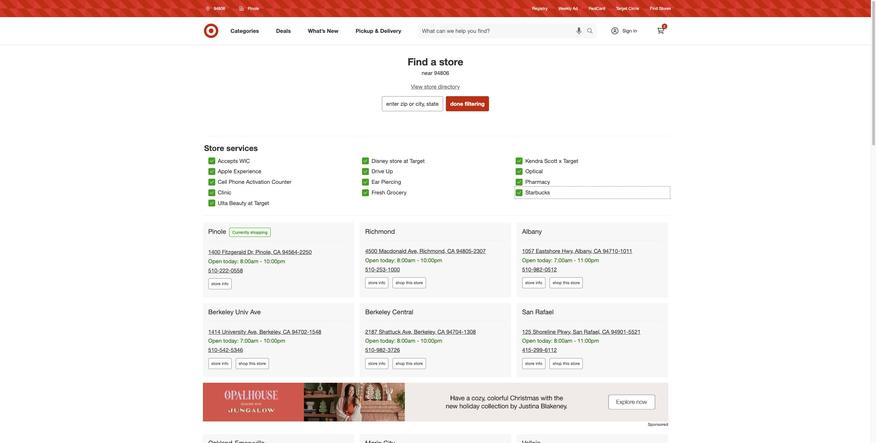 Task type: describe. For each thing, give the bounding box(es) containing it.
categories link
[[225, 23, 268, 38]]

Pharmacy checkbox
[[516, 179, 523, 185]]

rafael
[[536, 308, 554, 316]]

store info link for albany
[[522, 278, 546, 288]]

125 shoreline pkwy, san rafael, ca 94901-5521 open today: 8:00am - 11:00pm 415-299-6112
[[522, 328, 641, 353]]

6112
[[545, 347, 557, 353]]

ave, for berkeley central
[[402, 328, 413, 335]]

5521
[[629, 328, 641, 335]]

san inside 125 shoreline pkwy, san rafael, ca 94901-5521 open today: 8:00am - 11:00pm 415-299-6112
[[573, 328, 583, 335]]

shop this store for albany
[[553, 280, 580, 285]]

shop this store button for san rafael
[[550, 358, 583, 369]]

store right view
[[424, 83, 437, 90]]

shop this store for berkeley univ ave
[[239, 361, 266, 366]]

shoreline
[[533, 328, 556, 335]]

510-542-5346 link
[[208, 347, 243, 353]]

disney store at target
[[372, 157, 425, 164]]

open for berkeley central
[[365, 337, 379, 344]]

target for disney store at target
[[410, 157, 425, 164]]

10:00pm for richmond
[[421, 257, 442, 264]]

fresh grocery
[[372, 189, 407, 196]]

ca for berkeley central
[[438, 328, 445, 335]]

pkwy,
[[558, 328, 572, 335]]

search
[[584, 28, 600, 35]]

open for berkeley univ ave
[[208, 337, 222, 344]]

ear
[[372, 179, 380, 185]]

enter zip or city, state button
[[382, 96, 443, 111]]

Disney store at Target checkbox
[[362, 158, 369, 164]]

0 horizontal spatial san
[[522, 308, 534, 316]]

this for berkeley central
[[406, 361, 413, 366]]

state
[[427, 100, 439, 107]]

info for san rafael
[[536, 361, 543, 366]]

2250
[[300, 249, 312, 255]]

pickup
[[356, 27, 374, 34]]

grocery
[[387, 189, 407, 196]]

store down 1057 eastshore hwy, albany, ca 94710-1011 open today: 7:00am - 11:00pm 510-982-0512
[[571, 280, 580, 285]]

- for pinole
[[260, 258, 262, 265]]

94704-
[[447, 328, 464, 335]]

ave, for berkeley univ ave
[[248, 328, 258, 335]]

shop for richmond
[[396, 280, 405, 285]]

3726
[[388, 347, 400, 353]]

1400 fitzgerald dr, pinole, ca 94564-2250 link
[[208, 249, 312, 255]]

store services
[[204, 143, 258, 153]]

1548
[[309, 328, 322, 335]]

94806 inside dropdown button
[[214, 6, 225, 11]]

8:00am for richmond
[[397, 257, 416, 264]]

shop this store for berkeley central
[[396, 361, 423, 366]]

counter
[[272, 179, 292, 185]]

berkeley for berkeley univ ave
[[208, 308, 234, 316]]

1011
[[621, 248, 633, 254]]

5346
[[231, 347, 243, 353]]

shattuck
[[379, 328, 401, 335]]

richmond link
[[365, 227, 397, 235]]

1400
[[208, 249, 221, 255]]

view
[[411, 83, 423, 90]]

berkeley for berkeley central
[[365, 308, 391, 316]]

1 vertical spatial pinole
[[208, 227, 226, 235]]

in
[[634, 28, 637, 34]]

store info link for berkeley univ ave
[[208, 358, 232, 369]]

store info for berkeley central
[[369, 361, 386, 366]]

info for berkeley univ ave
[[222, 361, 229, 366]]

store inside find a store near 94806
[[439, 55, 464, 68]]

weekly ad
[[559, 6, 578, 11]]

info for richmond
[[379, 280, 386, 285]]

fresh
[[372, 189, 385, 196]]

san rafael
[[522, 308, 554, 316]]

ca inside 125 shoreline pkwy, san rafael, ca 94901-5521 open today: 8:00am - 11:00pm 415-299-6112
[[602, 328, 610, 335]]

store info link for berkeley central
[[365, 358, 389, 369]]

what's new link
[[302, 23, 347, 38]]

94564-
[[282, 249, 300, 255]]

pinole inside dropdown button
[[248, 6, 259, 11]]

wic
[[240, 157, 250, 164]]

store services group
[[208, 156, 670, 208]]

542-
[[220, 347, 231, 353]]

1414
[[208, 328, 221, 335]]

delivery
[[380, 27, 402, 34]]

beauty
[[229, 200, 247, 206]]

- inside 125 shoreline pkwy, san rafael, ca 94901-5521 open today: 8:00am - 11:00pm 415-299-6112
[[574, 337, 576, 344]]

pickup & delivery
[[356, 27, 402, 34]]

find stores
[[650, 6, 671, 11]]

299-
[[534, 347, 545, 353]]

albany,
[[575, 248, 593, 254]]

What can we help you find? suggestions appear below search field
[[418, 23, 589, 38]]

shop this store button for berkeley univ ave
[[236, 358, 269, 369]]

4500
[[365, 248, 378, 254]]

shop for berkeley univ ave
[[239, 361, 248, 366]]

510- for berkeley central
[[365, 347, 377, 353]]

berkeley univ ave
[[208, 308, 261, 316]]

cell phone activation counter
[[218, 179, 292, 185]]

0558
[[231, 267, 243, 274]]

8:00am inside 125 shoreline pkwy, san rafael, ca 94901-5521 open today: 8:00am - 11:00pm 415-299-6112
[[554, 337, 573, 344]]

Accepts WIC checkbox
[[208, 158, 215, 164]]

optical
[[526, 168, 543, 175]]

categories
[[231, 27, 259, 34]]

accepts wic
[[218, 157, 250, 164]]

Clinic checkbox
[[208, 189, 215, 196]]

redcard link
[[589, 6, 606, 11]]

8:00am for pinole
[[240, 258, 259, 265]]

982- for berkeley central
[[377, 347, 388, 353]]

a
[[431, 55, 437, 68]]

8:00am for berkeley central
[[397, 337, 416, 344]]

open inside 125 shoreline pkwy, san rafael, ca 94901-5521 open today: 8:00am - 11:00pm 415-299-6112
[[522, 337, 536, 344]]

94806 inside find a store near 94806
[[434, 70, 450, 76]]

- for albany
[[574, 257, 576, 264]]

store down 125 shoreline pkwy, san rafael, ca 94901-5521 open today: 8:00am - 11:00pm 415-299-6112
[[571, 361, 580, 366]]

2 link
[[654, 23, 669, 38]]

&
[[375, 27, 379, 34]]

san rafael link
[[522, 308, 555, 316]]

berkeley, for berkeley central
[[414, 328, 436, 335]]

ave
[[250, 308, 261, 316]]

info for berkeley central
[[379, 361, 386, 366]]

berkeley central
[[365, 308, 414, 316]]

7:00am for berkeley univ ave
[[240, 337, 259, 344]]

store info link for richmond
[[365, 278, 389, 288]]

macdonald
[[379, 248, 407, 254]]

pharmacy
[[526, 179, 550, 185]]

hwy,
[[562, 248, 574, 254]]

open for albany
[[522, 257, 536, 264]]

this for richmond
[[406, 280, 413, 285]]

what's
[[308, 27, 326, 34]]

store down '415-'
[[526, 361, 535, 366]]

albany link
[[522, 227, 544, 235]]

store info for richmond
[[369, 280, 386, 285]]

2187 shattuck ave, berkeley, ca 94704-1308 open today: 8:00am - 10:00pm 510-982-3726
[[365, 328, 476, 353]]

11:00pm inside 125 shoreline pkwy, san rafael, ca 94901-5521 open today: 8:00am - 11:00pm 415-299-6112
[[578, 337, 599, 344]]

berkeley central link
[[365, 308, 415, 316]]

1057 eastshore hwy, albany, ca 94710-1011 open today: 7:00am - 11:00pm 510-982-0512
[[522, 248, 633, 273]]

0512
[[545, 266, 557, 273]]

510- for albany
[[522, 266, 534, 273]]

510- for pinole
[[208, 267, 220, 274]]

510-982-0512 link
[[522, 266, 557, 273]]

ear piercing
[[372, 179, 401, 185]]

info for pinole
[[222, 281, 229, 286]]

enter
[[387, 100, 399, 107]]

target for kendra scott x target
[[564, 157, 579, 164]]

store info for albany
[[526, 280, 543, 285]]

city,
[[416, 100, 425, 107]]

store info link for san rafael
[[522, 358, 546, 369]]

Cell Phone Activation Counter checkbox
[[208, 179, 215, 185]]

store down 542- on the bottom of page
[[211, 361, 221, 366]]

ca for pinole
[[273, 249, 281, 255]]

7:00am for albany
[[554, 257, 573, 264]]

1057
[[522, 248, 535, 254]]

target circle link
[[617, 6, 640, 11]]



Task type: vqa. For each thing, say whether or not it's contained in the screenshot.
shop corresponding to Berkeley Central
yes



Task type: locate. For each thing, give the bounding box(es) containing it.
- inside 1057 eastshore hwy, albany, ca 94710-1011 open today: 7:00am - 11:00pm 510-982-0512
[[574, 257, 576, 264]]

8:00am up 3726
[[397, 337, 416, 344]]

shop down 6112
[[553, 361, 562, 366]]

Optical checkbox
[[516, 168, 523, 175]]

shop this store button
[[393, 278, 426, 288], [550, 278, 583, 288], [236, 358, 269, 369], [393, 358, 426, 369], [550, 358, 583, 369]]

1 vertical spatial san
[[573, 328, 583, 335]]

shop for san rafael
[[553, 361, 562, 366]]

open inside 4500 macdonald ave, richmond, ca 94805-2307 open today: 8:00am - 10:00pm 510-253-1000
[[365, 257, 379, 264]]

up
[[386, 168, 393, 175]]

open up '415-'
[[522, 337, 536, 344]]

shop this store for san rafael
[[553, 361, 580, 366]]

info down 222-
[[222, 281, 229, 286]]

today: for albany
[[538, 257, 553, 264]]

0 horizontal spatial 7:00am
[[240, 337, 259, 344]]

Fresh Grocery checkbox
[[362, 189, 369, 196]]

open down 4500
[[365, 257, 379, 264]]

store down 510-982-0512 link
[[526, 280, 535, 285]]

open for richmond
[[365, 257, 379, 264]]

open down 1057
[[522, 257, 536, 264]]

shop this store button down "0512"
[[550, 278, 583, 288]]

11:00pm down albany,
[[578, 257, 599, 264]]

find left the stores
[[650, 6, 658, 11]]

open inside 2187 shattuck ave, berkeley, ca 94704-1308 open today: 8:00am - 10:00pm 510-982-3726
[[365, 337, 379, 344]]

pinole button
[[235, 2, 264, 15]]

shop this store down "0512"
[[553, 280, 580, 285]]

store info down 253-
[[369, 280, 386, 285]]

415-299-6112 link
[[522, 347, 557, 353]]

510- inside 2187 shattuck ave, berkeley, ca 94704-1308 open today: 8:00am - 10:00pm 510-982-3726
[[365, 347, 377, 353]]

piercing
[[381, 179, 401, 185]]

94806 down the a
[[434, 70, 450, 76]]

- for richmond
[[417, 257, 419, 264]]

shop down 1000
[[396, 280, 405, 285]]

today: inside 2187 shattuck ave, berkeley, ca 94704-1308 open today: 8:00am - 10:00pm 510-982-3726
[[381, 337, 396, 344]]

shop this store button for berkeley central
[[393, 358, 426, 369]]

ulta
[[218, 200, 228, 206]]

Ulta Beauty at Target checkbox
[[208, 200, 215, 207]]

94901-
[[611, 328, 629, 335]]

accepts
[[218, 157, 238, 164]]

open inside 1400 fitzgerald dr, pinole, ca 94564-2250 open today: 8:00am - 10:00pm 510-222-0558
[[208, 258, 222, 265]]

510- down the 1400
[[208, 267, 220, 274]]

8:00am inside 2187 shattuck ave, berkeley, ca 94704-1308 open today: 8:00am - 10:00pm 510-982-3726
[[397, 337, 416, 344]]

info
[[379, 280, 386, 285], [536, 280, 543, 285], [222, 281, 229, 286], [222, 361, 229, 366], [379, 361, 386, 366], [536, 361, 543, 366]]

- for berkeley central
[[417, 337, 419, 344]]

store right the a
[[439, 55, 464, 68]]

store info down 299-
[[526, 361, 543, 366]]

10:00pm down richmond, at bottom
[[421, 257, 442, 264]]

2187
[[365, 328, 378, 335]]

0 horizontal spatial 94806
[[214, 6, 225, 11]]

1 vertical spatial find
[[408, 55, 428, 68]]

san
[[522, 308, 534, 316], [573, 328, 583, 335]]

94806 button
[[202, 2, 232, 15]]

berkeley up 1414
[[208, 308, 234, 316]]

info down 299-
[[536, 361, 543, 366]]

san right "pkwy,"
[[573, 328, 583, 335]]

rafael,
[[584, 328, 601, 335]]

7:00am inside 1414 university ave, berkeley, ca 94702-1548 open today: 7:00am - 10:00pm 510-542-5346
[[240, 337, 259, 344]]

0 horizontal spatial 982-
[[377, 347, 388, 353]]

info down 542- on the bottom of page
[[222, 361, 229, 366]]

store info down 542- on the bottom of page
[[211, 361, 229, 366]]

kendra
[[526, 157, 543, 164]]

510-253-1000 link
[[365, 266, 400, 273]]

- down 1400 fitzgerald dr, pinole, ca 94564-2250 link
[[260, 258, 262, 265]]

Drive Up checkbox
[[362, 168, 369, 175]]

0 vertical spatial pinole
[[248, 6, 259, 11]]

at for store
[[404, 157, 408, 164]]

982- down eastshore
[[534, 266, 545, 273]]

shop this store button down "5346"
[[236, 358, 269, 369]]

ca left 94704-
[[438, 328, 445, 335]]

510-222-0558 link
[[208, 267, 243, 274]]

ca inside 1057 eastshore hwy, albany, ca 94710-1011 open today: 7:00am - 11:00pm 510-982-0512
[[594, 248, 602, 254]]

1 berkeley from the left
[[208, 308, 234, 316]]

10:00pm inside 2187 shattuck ave, berkeley, ca 94704-1308 open today: 8:00am - 10:00pm 510-982-3726
[[421, 337, 442, 344]]

albany
[[522, 227, 542, 235]]

ca for berkeley univ ave
[[283, 328, 290, 335]]

this down 1057 eastshore hwy, albany, ca 94710-1011 open today: 7:00am - 11:00pm 510-982-0512
[[563, 280, 570, 285]]

berkeley, inside 1414 university ave, berkeley, ca 94702-1548 open today: 7:00am - 10:00pm 510-542-5346
[[260, 328, 282, 335]]

0 horizontal spatial pinole
[[208, 227, 226, 235]]

10:00pm down '1414 university ave, berkeley, ca 94702-1548' link
[[264, 337, 285, 344]]

today: down the university on the bottom left
[[223, 337, 239, 344]]

7:00am down hwy, at right
[[554, 257, 573, 264]]

1 vertical spatial 982-
[[377, 347, 388, 353]]

experience
[[234, 168, 261, 175]]

1 horizontal spatial 94806
[[434, 70, 450, 76]]

find for stores
[[650, 6, 658, 11]]

store info link
[[365, 278, 389, 288], [522, 278, 546, 288], [208, 279, 232, 290], [208, 358, 232, 369], [365, 358, 389, 369], [522, 358, 546, 369]]

store down 2187 shattuck ave, berkeley, ca 94704-1308 open today: 8:00am - 10:00pm 510-982-3726
[[414, 361, 423, 366]]

disney
[[372, 157, 388, 164]]

11:00pm inside 1057 eastshore hwy, albany, ca 94710-1011 open today: 7:00am - 11:00pm 510-982-0512
[[578, 257, 599, 264]]

pinole
[[248, 6, 259, 11], [208, 227, 226, 235]]

new
[[327, 27, 339, 34]]

today: for richmond
[[381, 257, 396, 264]]

services
[[227, 143, 258, 153]]

view store directory
[[411, 83, 460, 90]]

view store directory link
[[196, 83, 675, 91]]

store
[[204, 143, 224, 153]]

982- down 'shattuck'
[[377, 347, 388, 353]]

shop for berkeley central
[[396, 361, 405, 366]]

8:00am inside 1400 fitzgerald dr, pinole, ca 94564-2250 open today: 8:00am - 10:00pm 510-222-0558
[[240, 258, 259, 265]]

982- inside 2187 shattuck ave, berkeley, ca 94704-1308 open today: 8:00am - 10:00pm 510-982-3726
[[377, 347, 388, 353]]

ave, inside 4500 macdonald ave, richmond, ca 94805-2307 open today: 8:00am - 10:00pm 510-253-1000
[[408, 248, 418, 254]]

10:00pm for pinole
[[264, 258, 285, 265]]

weekly
[[559, 6, 572, 11]]

510- inside 1400 fitzgerald dr, pinole, ca 94564-2250 open today: 8:00am - 10:00pm 510-222-0558
[[208, 267, 220, 274]]

982- inside 1057 eastshore hwy, albany, ca 94710-1011 open today: 7:00am - 11:00pm 510-982-0512
[[534, 266, 545, 273]]

1 horizontal spatial at
[[404, 157, 408, 164]]

94702-
[[292, 328, 309, 335]]

510- down 2187
[[365, 347, 377, 353]]

1 horizontal spatial berkeley
[[365, 308, 391, 316]]

Ear Piercing checkbox
[[362, 179, 369, 185]]

today: for berkeley central
[[381, 337, 396, 344]]

registry
[[533, 6, 548, 11]]

ca for albany
[[594, 248, 602, 254]]

shop down 3726
[[396, 361, 405, 366]]

sign
[[623, 28, 632, 34]]

1 horizontal spatial 982-
[[534, 266, 545, 273]]

done filtering button
[[446, 96, 489, 111]]

0 vertical spatial at
[[404, 157, 408, 164]]

open inside 1057 eastshore hwy, albany, ca 94710-1011 open today: 7:00am - 11:00pm 510-982-0512
[[522, 257, 536, 264]]

- down 1057 eastshore hwy, albany, ca 94710-1011 link
[[574, 257, 576, 264]]

510- for richmond
[[365, 266, 377, 273]]

2 11:00pm from the top
[[578, 337, 599, 344]]

ca right albany,
[[594, 248, 602, 254]]

san left rafael
[[522, 308, 534, 316]]

510- inside 4500 macdonald ave, richmond, ca 94805-2307 open today: 8:00am - 10:00pm 510-253-1000
[[365, 266, 377, 273]]

shop this store button for albany
[[550, 278, 583, 288]]

- inside 2187 shattuck ave, berkeley, ca 94704-1308 open today: 8:00am - 10:00pm 510-982-3726
[[417, 337, 419, 344]]

find inside find a store near 94806
[[408, 55, 428, 68]]

10:00pm for berkeley univ ave
[[264, 337, 285, 344]]

ave, right the university on the bottom left
[[248, 328, 258, 335]]

0 vertical spatial 7:00am
[[554, 257, 573, 264]]

circle
[[629, 6, 640, 11]]

store down 4500 macdonald ave, richmond, ca 94805-2307 open today: 8:00am - 10:00pm 510-253-1000
[[414, 280, 423, 285]]

today: down eastshore
[[538, 257, 553, 264]]

info for albany
[[536, 280, 543, 285]]

berkeley, down ave
[[260, 328, 282, 335]]

10:00pm inside 1400 fitzgerald dr, pinole, ca 94564-2250 open today: 8:00am - 10:00pm 510-222-0558
[[264, 258, 285, 265]]

this down 2187 shattuck ave, berkeley, ca 94704-1308 open today: 8:00am - 10:00pm 510-982-3726
[[406, 361, 413, 366]]

7:00am up "5346"
[[240, 337, 259, 344]]

0 horizontal spatial at
[[248, 200, 253, 206]]

store info for pinole
[[211, 281, 229, 286]]

pickup & delivery link
[[350, 23, 410, 38]]

open inside 1414 university ave, berkeley, ca 94702-1548 open today: 7:00am - 10:00pm 510-542-5346
[[208, 337, 222, 344]]

1 horizontal spatial find
[[650, 6, 658, 11]]

8:00am inside 4500 macdonald ave, richmond, ca 94805-2307 open today: 8:00am - 10:00pm 510-253-1000
[[397, 257, 416, 264]]

ca right pinole,
[[273, 249, 281, 255]]

1400 fitzgerald dr, pinole, ca 94564-2250 open today: 8:00am - 10:00pm 510-222-0558
[[208, 249, 312, 274]]

berkeley inside 'link'
[[208, 308, 234, 316]]

target circle
[[617, 6, 640, 11]]

drive
[[372, 168, 384, 175]]

info down 510-982-3726 link
[[379, 361, 386, 366]]

1 vertical spatial 94806
[[434, 70, 450, 76]]

today: for pinole
[[223, 258, 239, 265]]

university
[[222, 328, 246, 335]]

253-
[[377, 266, 388, 273]]

done
[[451, 100, 464, 107]]

phone
[[229, 179, 245, 185]]

- inside 1414 university ave, berkeley, ca 94702-1548 open today: 7:00am - 10:00pm 510-542-5346
[[260, 337, 262, 344]]

510- for berkeley univ ave
[[208, 347, 220, 353]]

Kendra Scott x Target checkbox
[[516, 158, 523, 164]]

store down 253-
[[369, 280, 378, 285]]

eastshore
[[536, 248, 561, 254]]

7:00am inside 1057 eastshore hwy, albany, ca 94710-1011 open today: 7:00am - 11:00pm 510-982-0512
[[554, 257, 573, 264]]

today: down the macdonald
[[381, 257, 396, 264]]

berkeley
[[208, 308, 234, 316], [365, 308, 391, 316]]

central
[[393, 308, 414, 316]]

shop this store button down 3726
[[393, 358, 426, 369]]

415-
[[522, 347, 534, 353]]

at right beauty
[[248, 200, 253, 206]]

store
[[439, 55, 464, 68], [424, 83, 437, 90], [390, 157, 402, 164], [369, 280, 378, 285], [414, 280, 423, 285], [526, 280, 535, 285], [571, 280, 580, 285], [211, 281, 221, 286], [211, 361, 221, 366], [257, 361, 266, 366], [369, 361, 378, 366], [414, 361, 423, 366], [526, 361, 535, 366], [571, 361, 580, 366]]

this for berkeley univ ave
[[249, 361, 256, 366]]

10:00pm inside 4500 macdonald ave, richmond, ca 94805-2307 open today: 8:00am - 10:00pm 510-253-1000
[[421, 257, 442, 264]]

982- for albany
[[534, 266, 545, 273]]

shop down "5346"
[[239, 361, 248, 366]]

shop this store button down 1000
[[393, 278, 426, 288]]

search button
[[584, 23, 600, 40]]

or
[[409, 100, 414, 107]]

store info
[[369, 280, 386, 285], [526, 280, 543, 285], [211, 281, 229, 286], [211, 361, 229, 366], [369, 361, 386, 366], [526, 361, 543, 366]]

Starbucks checkbox
[[516, 189, 523, 196]]

ave, inside 2187 shattuck ave, berkeley, ca 94704-1308 open today: 8:00am - 10:00pm 510-982-3726
[[402, 328, 413, 335]]

this down 1414 university ave, berkeley, ca 94702-1548 open today: 7:00am - 10:00pm 510-542-5346
[[249, 361, 256, 366]]

open for pinole
[[208, 258, 222, 265]]

today: inside 125 shoreline pkwy, san rafael, ca 94901-5521 open today: 8:00am - 11:00pm 415-299-6112
[[538, 337, 553, 344]]

8:00am down dr,
[[240, 258, 259, 265]]

2187 shattuck ave, berkeley, ca 94704-1308 link
[[365, 328, 476, 335]]

store info link down 542- on the bottom of page
[[208, 358, 232, 369]]

0 vertical spatial 982-
[[534, 266, 545, 273]]

store info link for pinole
[[208, 279, 232, 290]]

shop this store for richmond
[[396, 280, 423, 285]]

today: inside 1414 university ave, berkeley, ca 94702-1548 open today: 7:00am - 10:00pm 510-542-5346
[[223, 337, 239, 344]]

activation
[[246, 179, 270, 185]]

94806 left pinole dropdown button
[[214, 6, 225, 11]]

- down "2187 shattuck ave, berkeley, ca 94704-1308" link
[[417, 337, 419, 344]]

today: down fitzgerald at bottom left
[[223, 258, 239, 265]]

pinole up the 1400
[[208, 227, 226, 235]]

starbucks
[[526, 189, 550, 196]]

shop
[[396, 280, 405, 285], [553, 280, 562, 285], [239, 361, 248, 366], [396, 361, 405, 366], [553, 361, 562, 366]]

shop this store button down 6112
[[550, 358, 583, 369]]

Apple Experience checkbox
[[208, 168, 215, 175]]

shop this store down 1000
[[396, 280, 423, 285]]

shop this store down 3726
[[396, 361, 423, 366]]

filtering
[[465, 100, 485, 107]]

find a store near 94806
[[408, 55, 464, 76]]

today: inside 1400 fitzgerald dr, pinole, ca 94564-2250 open today: 8:00am - 10:00pm 510-222-0558
[[223, 258, 239, 265]]

1 vertical spatial 11:00pm
[[578, 337, 599, 344]]

store info down 510-982-0512 link
[[526, 280, 543, 285]]

apple
[[218, 168, 232, 175]]

1 vertical spatial at
[[248, 200, 253, 206]]

1 horizontal spatial berkeley,
[[414, 328, 436, 335]]

4500 macdonald ave, richmond, ca 94805-2307 link
[[365, 248, 486, 254]]

open down 1414
[[208, 337, 222, 344]]

1 horizontal spatial san
[[573, 328, 583, 335]]

10:00pm down pinole,
[[264, 258, 285, 265]]

510- inside 1057 eastshore hwy, albany, ca 94710-1011 open today: 7:00am - 11:00pm 510-982-0512
[[522, 266, 534, 273]]

info down 510-982-0512 link
[[536, 280, 543, 285]]

scott
[[545, 157, 558, 164]]

94806
[[214, 6, 225, 11], [434, 70, 450, 76]]

this down 125 shoreline pkwy, san rafael, ca 94901-5521 open today: 8:00am - 11:00pm 415-299-6112
[[563, 361, 570, 366]]

store inside group
[[390, 157, 402, 164]]

ave, inside 1414 university ave, berkeley, ca 94702-1548 open today: 7:00am - 10:00pm 510-542-5346
[[248, 328, 258, 335]]

1 horizontal spatial pinole
[[248, 6, 259, 11]]

- inside 4500 macdonald ave, richmond, ca 94805-2307 open today: 8:00am - 10:00pm 510-253-1000
[[417, 257, 419, 264]]

info down 253-
[[379, 280, 386, 285]]

0 horizontal spatial find
[[408, 55, 428, 68]]

today: inside 1057 eastshore hwy, albany, ca 94710-1011 open today: 7:00am - 11:00pm 510-982-0512
[[538, 257, 553, 264]]

x
[[559, 157, 562, 164]]

deals link
[[270, 23, 300, 38]]

2 berkeley from the left
[[365, 308, 391, 316]]

2 berkeley, from the left
[[414, 328, 436, 335]]

ca inside 4500 macdonald ave, richmond, ca 94805-2307 open today: 8:00am - 10:00pm 510-253-1000
[[448, 248, 455, 254]]

shopping
[[250, 230, 268, 235]]

ca inside 1414 university ave, berkeley, ca 94702-1548 open today: 7:00am - 10:00pm 510-542-5346
[[283, 328, 290, 335]]

shop down "0512"
[[553, 280, 562, 285]]

510- down 4500
[[365, 266, 377, 273]]

8:00am up 1000
[[397, 257, 416, 264]]

at for beauty
[[248, 200, 253, 206]]

store down 222-
[[211, 281, 221, 286]]

1 11:00pm from the top
[[578, 257, 599, 264]]

0 horizontal spatial berkeley,
[[260, 328, 282, 335]]

ca inside 1400 fitzgerald dr, pinole, ca 94564-2250 open today: 8:00am - 10:00pm 510-222-0558
[[273, 249, 281, 255]]

store up up
[[390, 157, 402, 164]]

0 vertical spatial 94806
[[214, 6, 225, 11]]

10:00pm for berkeley central
[[421, 337, 442, 344]]

what's new
[[308, 27, 339, 34]]

advertisement region
[[203, 383, 669, 422]]

directory
[[438, 83, 460, 90]]

1 vertical spatial 7:00am
[[240, 337, 259, 344]]

1308
[[464, 328, 476, 335]]

today: down 'shattuck'
[[381, 337, 396, 344]]

target for ulta beauty at target
[[254, 200, 269, 206]]

- down "125 shoreline pkwy, san rafael, ca 94901-5521" link
[[574, 337, 576, 344]]

0 vertical spatial find
[[650, 6, 658, 11]]

2
[[664, 24, 666, 28]]

univ
[[235, 308, 249, 316]]

- down '1414 university ave, berkeley, ca 94702-1548' link
[[260, 337, 262, 344]]

10:00pm inside 1414 university ave, berkeley, ca 94702-1548 open today: 7:00am - 10:00pm 510-542-5346
[[264, 337, 285, 344]]

store info for berkeley univ ave
[[211, 361, 229, 366]]

this for albany
[[563, 280, 570, 285]]

shop for albany
[[553, 280, 562, 285]]

shop this store down "5346"
[[239, 361, 266, 366]]

store down 510-982-3726 link
[[369, 361, 378, 366]]

0 vertical spatial san
[[522, 308, 534, 316]]

1 berkeley, from the left
[[260, 328, 282, 335]]

- inside 1400 fitzgerald dr, pinole, ca 94564-2250 open today: 8:00am - 10:00pm 510-222-0558
[[260, 258, 262, 265]]

berkeley up 2187
[[365, 308, 391, 316]]

510- down 1057
[[522, 266, 534, 273]]

store down 1414 university ave, berkeley, ca 94702-1548 open today: 7:00am - 10:00pm 510-542-5346
[[257, 361, 266, 366]]

ca left 94702-
[[283, 328, 290, 335]]

ave, for richmond
[[408, 248, 418, 254]]

this for san rafael
[[563, 361, 570, 366]]

open down the 1400
[[208, 258, 222, 265]]

1 horizontal spatial 7:00am
[[554, 257, 573, 264]]

ca right rafael,
[[602, 328, 610, 335]]

shop this store down 6112
[[553, 361, 580, 366]]

fitzgerald
[[222, 249, 246, 255]]

510- inside 1414 university ave, berkeley, ca 94702-1548 open today: 7:00am - 10:00pm 510-542-5346
[[208, 347, 220, 353]]

today: inside 4500 macdonald ave, richmond, ca 94805-2307 open today: 8:00am - 10:00pm 510-253-1000
[[381, 257, 396, 264]]

berkeley, for berkeley univ ave
[[260, 328, 282, 335]]

0 vertical spatial 11:00pm
[[578, 257, 599, 264]]

10:00pm down "2187 shattuck ave, berkeley, ca 94704-1308" link
[[421, 337, 442, 344]]

weekly ad link
[[559, 6, 578, 11]]

125 shoreline pkwy, san rafael, ca 94901-5521 link
[[522, 328, 641, 335]]

store info link down 253-
[[365, 278, 389, 288]]

store info link down 222-
[[208, 279, 232, 290]]

510- down 1414
[[208, 347, 220, 353]]

- for berkeley univ ave
[[260, 337, 262, 344]]

shop this store button for richmond
[[393, 278, 426, 288]]

today: for berkeley univ ave
[[223, 337, 239, 344]]

store info link down 299-
[[522, 358, 546, 369]]

berkeley, inside 2187 shattuck ave, berkeley, ca 94704-1308 open today: 8:00am - 10:00pm 510-982-3726
[[414, 328, 436, 335]]

ave, right 'shattuck'
[[402, 328, 413, 335]]

find up near
[[408, 55, 428, 68]]

this down 4500 macdonald ave, richmond, ca 94805-2307 open today: 8:00am - 10:00pm 510-253-1000
[[406, 280, 413, 285]]

pinole up categories "link"
[[248, 6, 259, 11]]

deals
[[276, 27, 291, 34]]

ca for richmond
[[448, 248, 455, 254]]

find for a
[[408, 55, 428, 68]]

today: down shoreline
[[538, 337, 553, 344]]

berkeley, left 94704-
[[414, 328, 436, 335]]

store info for san rafael
[[526, 361, 543, 366]]

ave, left richmond, at bottom
[[408, 248, 418, 254]]

0 horizontal spatial berkeley
[[208, 308, 234, 316]]

at right disney
[[404, 157, 408, 164]]

ca inside 2187 shattuck ave, berkeley, ca 94704-1308 open today: 8:00am - 10:00pm 510-982-3726
[[438, 328, 445, 335]]



